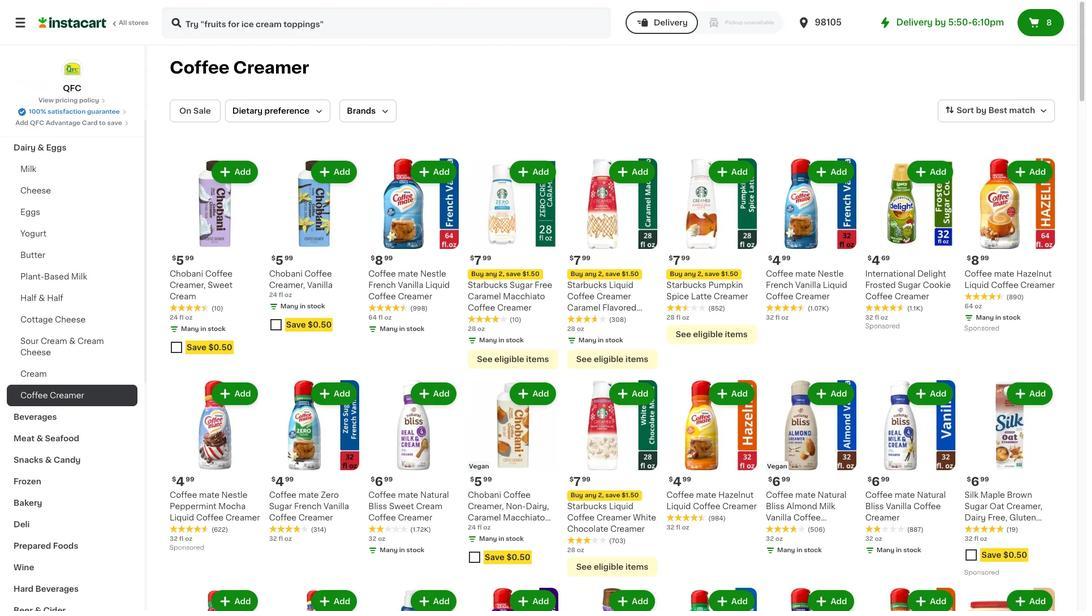 Task type: locate. For each thing, give the bounding box(es) containing it.
sugar inside starbucks sugar free caramel macchiato coffee creamer
[[510, 281, 533, 289]]

hazelnut up (890)
[[1017, 270, 1053, 278]]

bliss inside coffee mate natural bliss sweet cream coffee creamer
[[369, 503, 387, 511]]

sugar inside silk maple brown sugar oat creamer, dairy free, gluten free, soy free
[[965, 503, 988, 511]]

many in stock down (1.72k)
[[380, 548, 425, 554]]

cottage cheese link
[[7, 309, 138, 331]]

creamer inside starbucks pumpkin spice latte creamer
[[714, 292, 749, 300]]

0 vertical spatial sweet
[[208, 281, 233, 289]]

1 horizontal spatial delivery
[[897, 18, 933, 27]]

best match
[[989, 107, 1036, 114]]

advantage
[[46, 120, 80, 126]]

0 horizontal spatial free,
[[965, 526, 985, 533]]

vegan up the chobani coffee creamer, non-dairy, caramel macchiato flavored
[[469, 464, 489, 470]]

beverages down wine link in the left bottom of the page
[[35, 585, 79, 593]]

coffee creamer down cream link
[[20, 392, 84, 400]]

3 6 from the left
[[872, 476, 880, 488]]

save
[[107, 120, 122, 126], [506, 271, 521, 277], [606, 271, 621, 277], [705, 271, 720, 277], [606, 493, 621, 499]]

1 horizontal spatial eggs
[[46, 144, 66, 152]]

free, left soy
[[965, 526, 985, 533]]

add qfc advantage card to save
[[15, 120, 122, 126]]

$1.50 up the pumpkin
[[722, 271, 739, 277]]

items for starbucks pumpkin spice latte creamer
[[725, 330, 748, 338]]

3 bliss from the left
[[866, 503, 885, 511]]

1 horizontal spatial 64
[[965, 303, 974, 309]]

mate inside the coffee mate natural bliss vanilla coffee creamer
[[895, 492, 916, 499]]

(887)
[[908, 527, 924, 533]]

sponsored badge image down 64 oz
[[965, 326, 1000, 332]]

any up the starbucks liquid coffee creamer white chocolate creamer
[[585, 493, 597, 499]]

1 horizontal spatial dairy
[[965, 514, 987, 522]]

1 horizontal spatial by
[[977, 107, 987, 114]]

$1.50 for starbucks liquid coffee creamer caramel flavored creamer
[[622, 271, 639, 277]]

$ 4 99 for coffee mate hazelnut liquid coffee creamer
[[669, 476, 692, 488]]

$ 6 99 up almond
[[769, 476, 791, 488]]

coffee mate hazelnut liquid coffee creamer up (984) on the bottom right
[[667, 492, 757, 511]]

1 vertical spatial qfc
[[30, 120, 44, 126]]

$1.50 up white
[[622, 493, 639, 499]]

2 horizontal spatial 5
[[475, 476, 482, 488]]

stock down (506)
[[805, 548, 822, 554]]

maple
[[981, 492, 1006, 499]]

0 horizontal spatial eggs
[[20, 208, 40, 216]]

dairy & eggs link
[[7, 137, 138, 158]]

instacart logo image
[[38, 16, 106, 29]]

stock for coffee mate natural bliss vanilla coffee creamer
[[904, 548, 922, 554]]

★★★★★
[[965, 292, 1005, 300], [965, 292, 1005, 300], [170, 304, 209, 312], [170, 304, 209, 312], [766, 304, 806, 312], [766, 304, 806, 312], [369, 304, 408, 312], [369, 304, 408, 312], [667, 304, 707, 312], [866, 304, 906, 312], [866, 304, 906, 312], [468, 315, 508, 323], [468, 315, 508, 323], [568, 315, 607, 323], [568, 315, 607, 323], [667, 514, 707, 522], [667, 514, 707, 522], [170, 525, 209, 533], [170, 525, 209, 533], [766, 525, 806, 533], [766, 525, 806, 533], [269, 525, 309, 533], [269, 525, 309, 533], [369, 525, 408, 533], [866, 525, 906, 533], [965, 525, 1005, 533], [965, 525, 1005, 533], [568, 537, 607, 545], [568, 537, 607, 545]]

starbucks inside starbucks pumpkin spice latte creamer
[[667, 281, 707, 289]]

product group
[[170, 158, 260, 359], [269, 158, 360, 336], [369, 158, 459, 336], [468, 158, 559, 369], [568, 158, 658, 369], [667, 158, 757, 344], [766, 158, 857, 322], [866, 158, 956, 333], [965, 158, 1056, 335], [170, 380, 260, 554], [269, 380, 360, 544], [369, 380, 459, 558], [468, 380, 559, 569], [568, 380, 658, 577], [667, 380, 757, 533], [766, 380, 857, 558], [866, 380, 956, 558], [965, 380, 1056, 579], [170, 588, 260, 611], [269, 588, 360, 611], [369, 588, 459, 611], [468, 588, 559, 611], [568, 588, 658, 611], [667, 588, 757, 611], [766, 588, 857, 611], [866, 588, 956, 611], [965, 588, 1056, 611]]

1 32 oz from the left
[[766, 536, 783, 542]]

1 horizontal spatial free,
[[989, 514, 1008, 522]]

1 horizontal spatial (10)
[[510, 317, 522, 323]]

8 inside button
[[1047, 19, 1053, 27]]

half & half
[[20, 294, 63, 302]]

by inside "field"
[[977, 107, 987, 114]]

many in stock down the chobani coffee creamer, non-dairy, caramel macchiato flavored
[[479, 536, 524, 542]]

creamer, inside the chobani coffee creamer, non-dairy, caramel macchiato flavored
[[468, 503, 504, 511]]

natural up (506)
[[818, 492, 847, 499]]

chobani for chobani coffee creamer, vanilla 24 fl oz
[[269, 270, 303, 278]]

1 horizontal spatial chobani
[[269, 270, 303, 278]]

stock down chobani coffee creamer, vanilla 24 fl oz
[[307, 303, 325, 309]]

sponsored badge image down frosted on the right top of page
[[866, 323, 900, 330]]

any up starbucks sugar free caramel macchiato coffee creamer
[[486, 271, 498, 277]]

0 horizontal spatial nestle
[[222, 492, 248, 499]]

chobani inside chobani coffee creamer, vanilla 24 fl oz
[[269, 270, 303, 278]]

& right meat
[[36, 435, 43, 443]]

buy any 2, save $1.50 up the starbucks liquid coffee creamer white chocolate creamer
[[571, 493, 639, 499]]

save for starbucks sugar free caramel macchiato coffee creamer
[[506, 271, 521, 277]]

0 vertical spatial coffee creamer
[[170, 59, 309, 76]]

None search field
[[162, 7, 611, 38]]

mate for (1.72k)
[[398, 492, 419, 499]]

cream
[[170, 292, 196, 300], [41, 337, 67, 345], [78, 337, 104, 345], [20, 370, 47, 378], [416, 503, 443, 511]]

& down produce
[[38, 144, 44, 152]]

0 horizontal spatial 64
[[369, 315, 377, 321]]

many for coffee mate hazelnut liquid coffee creamer
[[977, 315, 995, 321]]

1 horizontal spatial flavored
[[603, 304, 637, 312]]

vanilla inside coffee mate zero sugar french vanilla coffee creamer
[[324, 503, 349, 511]]

meat & seafood
[[14, 435, 79, 443]]

mate inside coffee mate nestle peppermint mocha liquid coffee creamer
[[199, 492, 220, 499]]

coffee
[[170, 59, 230, 76], [205, 270, 233, 278], [766, 270, 794, 278], [305, 270, 332, 278], [369, 270, 396, 278], [965, 270, 993, 278], [992, 281, 1019, 289], [766, 292, 794, 300], [369, 292, 396, 300], [568, 292, 595, 300], [866, 292, 893, 300], [468, 304, 496, 312], [20, 392, 48, 400], [170, 492, 197, 499], [504, 492, 531, 499], [766, 492, 794, 499], [269, 492, 297, 499], [369, 492, 396, 499], [667, 492, 694, 499], [866, 492, 893, 499], [693, 503, 721, 511], [914, 503, 942, 511], [196, 514, 224, 522], [794, 514, 821, 522], [269, 514, 297, 522], [369, 514, 396, 522], [568, 514, 595, 522]]

add
[[15, 120, 28, 126], [235, 168, 251, 176], [334, 168, 351, 176], [433, 168, 450, 176], [533, 168, 549, 176], [632, 168, 649, 176], [732, 168, 748, 176], [831, 168, 848, 176], [931, 168, 947, 176], [1030, 168, 1047, 176], [235, 390, 251, 398], [334, 390, 351, 398], [433, 390, 450, 398], [533, 390, 549, 398], [632, 390, 649, 398], [732, 390, 748, 398], [831, 390, 848, 398], [931, 390, 947, 398], [1030, 390, 1047, 398], [235, 598, 251, 606], [334, 598, 351, 606], [433, 598, 450, 606], [533, 598, 549, 606], [632, 598, 649, 606], [732, 598, 748, 606], [831, 598, 848, 606], [931, 598, 947, 606], [1030, 598, 1047, 606]]

many in stock for starbucks sugar free caramel macchiato coffee creamer
[[479, 337, 524, 343]]

prepared foods link
[[7, 535, 138, 557]]

milk inside coffee mate natural bliss almond milk vanilla coffee creamer
[[820, 503, 836, 511]]

0 vertical spatial free
[[535, 281, 553, 289]]

qfc link
[[61, 59, 83, 94]]

28 oz
[[468, 326, 485, 332], [568, 326, 585, 332], [568, 548, 585, 554]]

mate up peppermint
[[199, 492, 220, 499]]

starbucks inside the starbucks liquid coffee creamer white chocolate creamer
[[568, 503, 607, 511]]

32 for coffee mate nestle french vanilla liquid coffee creamer
[[766, 315, 774, 321]]

4 6 from the left
[[972, 476, 980, 488]]

eggs inside eggs link
[[20, 208, 40, 216]]

2 horizontal spatial bliss
[[866, 503, 885, 511]]

mate up (1.07k)
[[796, 270, 816, 278]]

buy for starbucks sugar free caramel macchiato coffee creamer
[[472, 271, 484, 277]]

1 horizontal spatial $ 8 99
[[968, 255, 990, 266]]

milk right almond
[[820, 503, 836, 511]]

dairy & eggs
[[14, 144, 66, 152]]

stock down '(308)'
[[606, 337, 624, 343]]

1 horizontal spatial vegan
[[768, 464, 788, 470]]

28 oz down chocolate
[[568, 548, 585, 554]]

1 horizontal spatial 8
[[972, 255, 980, 266]]

free, down oat at bottom right
[[989, 514, 1008, 522]]

sugar
[[510, 281, 533, 289], [898, 281, 921, 289], [269, 503, 292, 511], [965, 503, 988, 511]]

$ 5 99 for chobani coffee creamer, non-dairy, caramel macchiato flavored
[[470, 476, 492, 488]]

qfc logo image
[[61, 59, 83, 80]]

buy any 2, save $1.50 up 'starbucks liquid coffee creamer caramel flavored creamer'
[[571, 271, 639, 277]]

fl for (19)
[[975, 536, 979, 542]]

by right sort
[[977, 107, 987, 114]]

sort by
[[957, 107, 987, 114]]

32 fl oz for coffee mate hazelnut liquid coffee creamer
[[667, 525, 690, 531]]

$ 5 99 up the chobani coffee creamer, non-dairy, caramel macchiato flavored
[[470, 476, 492, 488]]

0 vertical spatial eggs
[[46, 144, 66, 152]]

best
[[989, 107, 1008, 114]]

1 horizontal spatial half
[[47, 294, 63, 302]]

stock down (887)
[[904, 548, 922, 554]]

many down 64 fl oz
[[380, 326, 398, 332]]

2, for macchiato
[[499, 271, 505, 277]]

1 vertical spatial 24 fl oz
[[468, 525, 491, 531]]

many in stock down 64 fl oz
[[380, 326, 425, 332]]

creamer inside coffee mate natural bliss almond milk vanilla coffee creamer
[[766, 525, 801, 533]]

2 natural from the left
[[421, 492, 449, 499]]

4 for coffee mate nestle french vanilla liquid coffee creamer
[[773, 255, 781, 266]]

coffee mate nestle french vanilla liquid coffee creamer up "(998)"
[[369, 270, 450, 300]]

many down starbucks sugar free caramel macchiato coffee creamer
[[479, 337, 497, 343]]

$ 5 99 up chobani coffee creamer, sweet cream
[[172, 255, 194, 266]]

save up starbucks sugar free caramel macchiato coffee creamer
[[506, 271, 521, 277]]

delivery button
[[626, 11, 698, 34]]

beverages up meat & seafood
[[14, 413, 57, 421]]

chobani inside chobani coffee creamer, sweet cream
[[170, 270, 203, 278]]

bliss for coffee
[[369, 503, 387, 511]]

1 vertical spatial flavored
[[468, 525, 502, 533]]

4 $ 6 99 from the left
[[968, 476, 990, 488]]

0 vertical spatial 24
[[269, 292, 277, 298]]

vegan up almond
[[768, 464, 788, 470]]

28 down 'starbucks liquid coffee creamer caramel flavored creamer'
[[568, 326, 576, 332]]

0 horizontal spatial free
[[535, 281, 553, 289]]

coffee creamer up dietary
[[170, 59, 309, 76]]

$ 6 99 up 'silk'
[[968, 476, 990, 488]]

28 oz for starbucks sugar free caramel macchiato coffee creamer
[[468, 326, 485, 332]]

$0.50 for silk maple brown sugar oat creamer, dairy free, gluten free, soy free
[[1004, 552, 1028, 559]]

2 $ 8 99 from the left
[[968, 255, 990, 266]]

1 horizontal spatial nestle
[[421, 270, 447, 278]]

mate up almond
[[796, 492, 816, 499]]

6 for coffee mate natural bliss almond milk vanilla coffee creamer
[[773, 476, 781, 488]]

fl for (1.07k)
[[776, 315, 780, 321]]

5 up the chobani coffee creamer, non-dairy, caramel macchiato flavored
[[475, 476, 482, 488]]

by
[[935, 18, 947, 27], [977, 107, 987, 114]]

64
[[965, 303, 974, 309], [369, 315, 377, 321]]

3 natural from the left
[[918, 492, 946, 499]]

many in stock down (506)
[[778, 548, 822, 554]]

nestle inside coffee mate nestle peppermint mocha liquid coffee creamer
[[222, 492, 248, 499]]

liquid inside 'starbucks liquid coffee creamer caramel flavored creamer'
[[609, 281, 634, 289]]

butter link
[[7, 245, 138, 266]]

$0.50
[[308, 321, 332, 329], [209, 343, 232, 351], [1004, 552, 1028, 559], [507, 554, 531, 562]]

milk right based
[[71, 273, 87, 281]]

$0.50 for chobani coffee creamer, vanilla
[[308, 321, 332, 329]]

coffee mate hazelnut liquid coffee creamer up (890)
[[965, 270, 1056, 289]]

eggs down advantage
[[46, 144, 66, 152]]

hazelnut for 4
[[719, 492, 754, 499]]

fl for (984)
[[677, 525, 681, 531]]

5 up chobani coffee creamer, vanilla 24 fl oz
[[276, 255, 284, 266]]

coffee inside chobani coffee creamer, vanilla 24 fl oz
[[305, 270, 332, 278]]

any for starbucks pumpkin spice latte creamer
[[685, 271, 696, 277]]

buy any 2, save $1.50 up starbucks sugar free caramel macchiato coffee creamer
[[472, 271, 540, 277]]

4 for coffee mate nestle peppermint mocha liquid coffee creamer
[[176, 476, 185, 488]]

$1.50 for starbucks sugar free caramel macchiato coffee creamer
[[523, 271, 540, 277]]

caramel
[[468, 292, 501, 300], [568, 304, 601, 312], [468, 514, 501, 522]]

sponsored badge image
[[866, 323, 900, 330], [965, 326, 1000, 332], [170, 545, 204, 552], [965, 570, 1000, 576]]

save $0.50 button for chobani coffee creamer, non-dairy, caramel macchiato flavored
[[468, 549, 559, 569]]

0 horizontal spatial bliss
[[369, 503, 387, 511]]

save $0.50 for chobani coffee creamer, non-dairy, caramel macchiato flavored
[[485, 554, 531, 562]]

buy up spice
[[670, 271, 683, 277]]

& left candy
[[45, 456, 52, 464]]

1 coffee mate nestle french vanilla liquid coffee creamer from the left
[[766, 270, 848, 300]]

0 horizontal spatial by
[[935, 18, 947, 27]]

0 horizontal spatial (10)
[[212, 305, 223, 312]]

$1.50 up 'starbucks liquid coffee creamer caramel flavored creamer'
[[622, 271, 639, 277]]

1 vertical spatial milk
[[71, 273, 87, 281]]

$ 6 99 up coffee mate natural bliss sweet cream coffee creamer
[[371, 476, 393, 488]]

2, up starbucks pumpkin spice latte creamer at the right top
[[698, 271, 704, 277]]

stock down the chobani coffee creamer, non-dairy, caramel macchiato flavored
[[506, 536, 524, 542]]

2 $ 6 99 from the left
[[371, 476, 393, 488]]

starbucks for starbucks sugar free caramel macchiato coffee creamer
[[468, 281, 508, 289]]

1 bliss from the left
[[766, 503, 785, 511]]

dairy down produce
[[14, 144, 36, 152]]

1 horizontal spatial bliss
[[766, 503, 785, 511]]

zero
[[321, 492, 339, 499]]

1 vertical spatial 64
[[369, 315, 377, 321]]

hazelnut up (984) on the bottom right
[[719, 492, 754, 499]]

(308)
[[609, 317, 627, 323]]

sugar inside international delight frosted sugar cookie coffee creamer
[[898, 281, 921, 289]]

5 for chobani coffee creamer, vanilla
[[276, 255, 284, 266]]

vanilla
[[796, 281, 821, 289], [307, 281, 333, 289], [398, 281, 424, 289], [324, 503, 349, 511], [887, 503, 912, 511], [766, 514, 792, 522]]

nestle
[[818, 270, 844, 278], [421, 270, 447, 278], [222, 492, 248, 499]]

1 horizontal spatial qfc
[[63, 84, 81, 92]]

0 horizontal spatial coffee mate hazelnut liquid coffee creamer
[[667, 492, 757, 511]]

preference
[[265, 107, 310, 115]]

1 natural from the left
[[818, 492, 847, 499]]

see eligible items for white
[[577, 563, 649, 571]]

many for coffee mate natural bliss vanilla coffee creamer
[[877, 548, 895, 554]]

32 for international delight frosted sugar cookie coffee creamer
[[866, 315, 874, 321]]

see for starbucks sugar free caramel macchiato coffee creamer
[[477, 355, 493, 363]]

mate inside coffee mate zero sugar french vanilla coffee creamer
[[299, 492, 319, 499]]

1 vertical spatial free
[[1004, 526, 1022, 533]]

coffee mate natural bliss almond milk vanilla coffee creamer
[[766, 492, 847, 533]]

nestle up (1.07k)
[[818, 270, 844, 278]]

fl
[[279, 292, 283, 298], [179, 315, 184, 321], [776, 315, 780, 321], [379, 315, 383, 321], [677, 315, 681, 321], [875, 315, 880, 321], [478, 525, 482, 531], [677, 525, 681, 531], [179, 536, 184, 542], [279, 536, 283, 542], [975, 536, 979, 542]]

0 vertical spatial 24 fl oz
[[170, 315, 193, 321]]

any for starbucks sugar free caramel macchiato coffee creamer
[[486, 271, 498, 277]]

2 horizontal spatial 32 oz
[[866, 536, 883, 542]]

hazelnut
[[1017, 270, 1053, 278], [719, 492, 754, 499]]

cheese down sour
[[20, 349, 51, 357]]

yogurt
[[20, 230, 46, 238]]

(10) for 5
[[212, 305, 223, 312]]

coffee inside international delight frosted sugar cookie coffee creamer
[[866, 292, 893, 300]]

1 vegan from the left
[[469, 464, 489, 470]]

2 horizontal spatial $ 5 99
[[470, 476, 492, 488]]

32 for coffee mate hazelnut liquid coffee creamer
[[667, 525, 675, 531]]

many for coffee mate nestle french vanilla liquid coffee creamer
[[380, 326, 398, 332]]

fl for (1.1k)
[[875, 315, 880, 321]]

sour
[[20, 337, 39, 345]]

0 vertical spatial flavored
[[603, 304, 637, 312]]

0 horizontal spatial $ 8 99
[[371, 255, 393, 266]]

french down zero
[[294, 503, 322, 511]]

eligible for creamer
[[694, 330, 723, 338]]

cream inside coffee mate natural bliss sweet cream coffee creamer
[[416, 503, 443, 511]]

buy any 2, save $1.50
[[472, 271, 540, 277], [571, 271, 639, 277], [670, 271, 739, 277], [571, 493, 639, 499]]

1 $ 8 99 from the left
[[371, 255, 393, 266]]

french up 64 fl oz
[[369, 281, 396, 289]]

cottage cheese
[[20, 316, 86, 324]]

french inside coffee mate zero sugar french vanilla coffee creamer
[[294, 503, 322, 511]]

0 horizontal spatial 32 oz
[[369, 536, 386, 542]]

0 horizontal spatial 8
[[375, 255, 383, 266]]

bliss inside the coffee mate natural bliss vanilla coffee creamer
[[866, 503, 885, 511]]

0 horizontal spatial $ 5 99
[[172, 255, 194, 266]]

delivery by 5:50-6:10pm link
[[879, 16, 1005, 29]]

see eligible items button for caramel
[[568, 350, 658, 369]]

natural inside the coffee mate natural bliss vanilla coffee creamer
[[918, 492, 946, 499]]

4 for coffee mate zero sugar french vanilla coffee creamer
[[276, 476, 284, 488]]

lists link
[[7, 32, 138, 54]]

0 vertical spatial dairy
[[14, 144, 36, 152]]

mate inside coffee mate natural bliss sweet cream coffee creamer
[[398, 492, 419, 499]]

many in stock down '(308)'
[[579, 337, 624, 343]]

2 vegan from the left
[[768, 464, 788, 470]]

dietary preference button
[[225, 100, 331, 122]]

meat & seafood link
[[7, 428, 138, 449]]

stock for chobani coffee creamer, sweet cream
[[208, 326, 226, 332]]

2 half from the left
[[47, 294, 63, 302]]

6 for coffee mate natural bliss sweet cream coffee creamer
[[375, 476, 383, 488]]

any up starbucks pumpkin spice latte creamer at the right top
[[685, 271, 696, 277]]

64 fl oz
[[369, 315, 392, 321]]

sugar inside coffee mate zero sugar french vanilla coffee creamer
[[269, 503, 292, 511]]

1 macchiato from the top
[[503, 292, 546, 300]]

0 horizontal spatial coffee mate nestle french vanilla liquid coffee creamer
[[369, 270, 450, 300]]

1 $ 6 99 from the left
[[769, 476, 791, 488]]

32 oz
[[766, 536, 783, 542], [369, 536, 386, 542], [866, 536, 883, 542]]

vanilla inside chobani coffee creamer, vanilla 24 fl oz
[[307, 281, 333, 289]]

cheese inside 'sour cream & cream cheese'
[[20, 349, 51, 357]]

mate for (314)
[[299, 492, 319, 499]]

0 horizontal spatial half
[[20, 294, 37, 302]]

6:10pm
[[973, 18, 1005, 27]]

2 horizontal spatial french
[[766, 281, 794, 289]]

28 for starbucks sugar free caramel macchiato coffee creamer
[[468, 326, 476, 332]]

creamer inside starbucks sugar free caramel macchiato coffee creamer
[[498, 304, 532, 312]]

coffee mate natural bliss sweet cream coffee creamer
[[369, 492, 449, 522]]

$1.50 for starbucks liquid coffee creamer white chocolate creamer
[[622, 493, 639, 499]]

buy any 2, save $1.50 up starbucks pumpkin spice latte creamer at the right top
[[670, 271, 739, 277]]

frozen link
[[7, 471, 138, 492]]

2 horizontal spatial chobani
[[468, 492, 502, 499]]

natural up (1.72k)
[[421, 492, 449, 499]]

natural inside coffee mate natural bliss almond milk vanilla coffee creamer
[[818, 492, 847, 499]]

7 for starbucks sugar free caramel macchiato coffee creamer
[[475, 255, 482, 266]]

nestle up "(998)"
[[421, 270, 447, 278]]

2, for white
[[598, 493, 604, 499]]

qfc down 100%
[[30, 120, 44, 126]]

cheese up eggs link
[[20, 187, 51, 195]]

1 horizontal spatial 24
[[269, 292, 277, 298]]

$0.50 for chobani coffee creamer, non-dairy, caramel macchiato flavored
[[507, 554, 531, 562]]

buy any 2, save $1.50 for caramel
[[571, 271, 639, 277]]

creamer
[[233, 59, 309, 76], [1021, 281, 1056, 289], [796, 292, 830, 300], [398, 292, 433, 300], [597, 292, 631, 300], [714, 292, 749, 300], [895, 292, 930, 300], [498, 304, 532, 312], [568, 315, 602, 323], [50, 392, 84, 400], [723, 503, 757, 511], [226, 514, 260, 522], [299, 514, 333, 522], [398, 514, 433, 522], [597, 514, 631, 522], [866, 514, 900, 522], [766, 525, 801, 533], [611, 526, 645, 533]]

0 horizontal spatial coffee creamer
[[20, 392, 84, 400]]

mate for (1.07k)
[[796, 270, 816, 278]]

2, for creamer
[[698, 271, 704, 277]]

qfc inside qfc link
[[63, 84, 81, 92]]

view pricing policy link
[[38, 96, 106, 105]]

0 vertical spatial (10)
[[212, 305, 223, 312]]

0 horizontal spatial hazelnut
[[719, 492, 754, 499]]

bliss for creamer
[[866, 503, 885, 511]]

1 horizontal spatial coffee mate hazelnut liquid coffee creamer
[[965, 270, 1056, 289]]

1 horizontal spatial hazelnut
[[1017, 270, 1053, 278]]

0 horizontal spatial 5
[[176, 255, 184, 266]]

(10) for buy any 2, save $1.50
[[510, 317, 522, 323]]

0 horizontal spatial delivery
[[654, 19, 688, 27]]

2 coffee mate nestle french vanilla liquid coffee creamer from the left
[[369, 270, 450, 300]]

2, up 'starbucks liquid coffee creamer caramel flavored creamer'
[[598, 271, 604, 277]]

2, for caramel
[[598, 271, 604, 277]]

$ 7 99 up spice
[[669, 255, 690, 266]]

64 oz
[[965, 303, 983, 309]]

$ 5 99 up chobani coffee creamer, vanilla 24 fl oz
[[272, 255, 293, 266]]

0 horizontal spatial chobani
[[170, 270, 203, 278]]

2 32 oz from the left
[[369, 536, 386, 542]]

28 down spice
[[667, 315, 675, 321]]

starbucks inside starbucks sugar free caramel macchiato coffee creamer
[[468, 281, 508, 289]]

mate for (506)
[[796, 492, 816, 499]]

coffee inside starbucks sugar free caramel macchiato coffee creamer
[[468, 304, 496, 312]]

24
[[269, 292, 277, 298], [170, 315, 178, 321], [468, 525, 476, 531]]

7 up 'starbucks liquid coffee creamer caramel flavored creamer'
[[574, 255, 581, 266]]

oz inside chobani coffee creamer, vanilla 24 fl oz
[[285, 292, 292, 298]]

0 vertical spatial beverages
[[14, 413, 57, 421]]

1 horizontal spatial free
[[1004, 526, 1022, 533]]

pricing
[[55, 97, 78, 104]]

0 horizontal spatial qfc
[[30, 120, 44, 126]]

2 horizontal spatial nestle
[[818, 270, 844, 278]]

sponsored badge image down peppermint
[[170, 545, 204, 552]]

1 horizontal spatial $ 5 99
[[272, 255, 293, 266]]

stock down chobani coffee creamer, sweet cream
[[208, 326, 226, 332]]

28 down chocolate
[[568, 548, 576, 554]]

$1.50 up starbucks sugar free caramel macchiato coffee creamer
[[523, 271, 540, 277]]

1 horizontal spatial 5
[[276, 255, 284, 266]]

1 vertical spatial coffee creamer
[[20, 392, 84, 400]]

wine
[[14, 564, 34, 572]]

1 horizontal spatial coffee creamer
[[170, 59, 309, 76]]

mate up (890)
[[995, 270, 1015, 278]]

buy up 'starbucks liquid coffee creamer caramel flavored creamer'
[[571, 271, 584, 277]]

peppermint
[[170, 503, 217, 511]]

see
[[676, 330, 692, 338], [477, 355, 493, 363], [577, 355, 592, 363], [577, 563, 592, 571]]

save for starbucks liquid coffee creamer white chocolate creamer
[[606, 493, 621, 499]]

creamer inside coffee mate zero sugar french vanilla coffee creamer
[[299, 514, 333, 522]]

1 vertical spatial by
[[977, 107, 987, 114]]

cheese link
[[7, 180, 138, 202]]

0 horizontal spatial vegan
[[469, 464, 489, 470]]

$ 6 99
[[769, 476, 791, 488], [371, 476, 393, 488], [868, 476, 890, 488], [968, 476, 990, 488]]

2 macchiato from the top
[[503, 514, 546, 522]]

$ 6 99 for silk maple brown sugar oat creamer, dairy free, gluten free, soy free
[[968, 476, 990, 488]]

bliss inside coffee mate natural bliss almond milk vanilla coffee creamer
[[766, 503, 785, 511]]

0 vertical spatial 64
[[965, 303, 974, 309]]

cookie
[[924, 281, 952, 289]]

vanilla inside the coffee mate natural bliss vanilla coffee creamer
[[887, 503, 912, 511]]

half down plant-based milk
[[47, 294, 63, 302]]

dairy
[[14, 144, 36, 152], [965, 514, 987, 522]]

& for candy
[[45, 456, 52, 464]]

3 32 oz from the left
[[866, 536, 883, 542]]

in for coffee mate natural bliss almond milk vanilla coffee creamer
[[797, 548, 803, 554]]

creamer, inside silk maple brown sugar oat creamer, dairy free, gluten free, soy free
[[1007, 503, 1043, 511]]

2 horizontal spatial milk
[[820, 503, 836, 511]]

delivery for delivery by 5:50-6:10pm
[[897, 18, 933, 27]]

2 vertical spatial milk
[[820, 503, 836, 511]]

delivery inside button
[[654, 19, 688, 27]]

eggs up yogurt
[[20, 208, 40, 216]]

by for sort
[[977, 107, 987, 114]]

creamer, inside chobani coffee creamer, sweet cream
[[170, 281, 206, 289]]

butter
[[20, 251, 45, 259]]

$ 5 99
[[172, 255, 194, 266], [272, 255, 293, 266], [470, 476, 492, 488]]

stock down starbucks sugar free caramel macchiato coffee creamer
[[506, 337, 524, 343]]

6 up coffee mate natural bliss sweet cream coffee creamer
[[375, 476, 383, 488]]

1 vertical spatial 24
[[170, 315, 178, 321]]

32
[[766, 315, 774, 321], [866, 315, 874, 321], [667, 525, 675, 531], [170, 536, 178, 542], [766, 536, 774, 542], [269, 536, 277, 542], [369, 536, 377, 542], [866, 536, 874, 542], [965, 536, 973, 542]]

half
[[20, 294, 37, 302], [47, 294, 63, 302]]

free inside starbucks sugar free caramel macchiato coffee creamer
[[535, 281, 553, 289]]

cheese down half & half link
[[55, 316, 86, 324]]

1 horizontal spatial coffee mate nestle french vanilla liquid coffee creamer
[[766, 270, 848, 300]]

qfc up view pricing policy link
[[63, 84, 81, 92]]

0 horizontal spatial french
[[294, 503, 322, 511]]

0 vertical spatial macchiato
[[503, 292, 546, 300]]

1 vertical spatial macchiato
[[503, 514, 546, 522]]

1 vertical spatial sweet
[[389, 503, 414, 511]]

many in stock for starbucks liquid coffee creamer caramel flavored creamer
[[579, 337, 624, 343]]

1 vertical spatial dairy
[[965, 514, 987, 522]]

1 horizontal spatial 24 fl oz
[[468, 525, 491, 531]]

2 6 from the left
[[375, 476, 383, 488]]

$ 4 99
[[769, 255, 791, 266], [172, 476, 194, 488], [272, 476, 294, 488], [669, 476, 692, 488]]

deli link
[[7, 514, 138, 535]]

many down coffee mate natural bliss almond milk vanilla coffee creamer
[[778, 548, 796, 554]]

$ 6 99 for coffee mate natural bliss almond milk vanilla coffee creamer
[[769, 476, 791, 488]]

2,
[[499, 271, 505, 277], [598, 271, 604, 277], [698, 271, 704, 277], [598, 493, 604, 499]]

6 up 'silk'
[[972, 476, 980, 488]]

see eligible items for macchiato
[[477, 355, 549, 363]]

coffee mate nestle french vanilla liquid coffee creamer up (1.07k)
[[766, 270, 848, 300]]

natural inside coffee mate natural bliss sweet cream coffee creamer
[[421, 492, 449, 499]]

nestle for (998)
[[421, 270, 447, 278]]

2 vertical spatial 24
[[468, 525, 476, 531]]

coffee mate nestle peppermint mocha liquid coffee creamer
[[170, 492, 260, 522]]

0 horizontal spatial flavored
[[468, 525, 502, 533]]

32 oz down the coffee mate natural bliss vanilla coffee creamer
[[866, 536, 883, 542]]

0 horizontal spatial milk
[[20, 165, 36, 173]]

mate inside coffee mate natural bliss almond milk vanilla coffee creamer
[[796, 492, 816, 499]]

2 bliss from the left
[[369, 503, 387, 511]]

flavored inside the chobani coffee creamer, non-dairy, caramel macchiato flavored
[[468, 525, 502, 533]]

28 fl oz
[[667, 315, 690, 321]]

chobani inside the chobani coffee creamer, non-dairy, caramel macchiato flavored
[[468, 492, 502, 499]]

caramel inside the chobani coffee creamer, non-dairy, caramel macchiato flavored
[[468, 514, 501, 522]]

6 up the coffee mate natural bliss vanilla coffee creamer
[[872, 476, 880, 488]]

1 half from the left
[[20, 294, 37, 302]]

many in stock down chobani coffee creamer, sweet cream
[[181, 326, 226, 332]]

mate up "(998)"
[[398, 270, 419, 278]]

0 horizontal spatial natural
[[421, 492, 449, 499]]

3 $ 6 99 from the left
[[868, 476, 890, 488]]

0 vertical spatial hazelnut
[[1017, 270, 1053, 278]]

sour cream & cream cheese link
[[7, 331, 138, 363]]

7 for starbucks pumpkin spice latte creamer
[[673, 255, 681, 266]]

vegan for 6
[[768, 464, 788, 470]]

any
[[486, 271, 498, 277], [585, 271, 597, 277], [685, 271, 696, 277], [585, 493, 597, 499]]

buy for starbucks liquid coffee creamer caramel flavored creamer
[[571, 271, 584, 277]]

0 vertical spatial coffee mate hazelnut liquid coffee creamer
[[965, 270, 1056, 289]]

chobani
[[170, 270, 203, 278], [269, 270, 303, 278], [468, 492, 502, 499]]

creamer, inside chobani coffee creamer, vanilla 24 fl oz
[[269, 281, 305, 289]]

$ 5 99 for chobani coffee creamer, sweet cream
[[172, 255, 194, 266]]

32 for coffee mate natural bliss vanilla coffee creamer
[[866, 536, 874, 542]]

service type group
[[626, 11, 784, 34]]

delivery
[[897, 18, 933, 27], [654, 19, 688, 27]]

1 horizontal spatial french
[[369, 281, 396, 289]]

buy up chocolate
[[571, 493, 584, 499]]

0 vertical spatial caramel
[[468, 292, 501, 300]]

many down chobani coffee creamer, sweet cream
[[181, 326, 199, 332]]

nestle for (622)
[[222, 492, 248, 499]]

half down plant-
[[20, 294, 37, 302]]

1 6 from the left
[[773, 476, 781, 488]]

starbucks
[[468, 281, 508, 289], [568, 281, 607, 289], [667, 281, 707, 289], [568, 503, 607, 511]]

starbucks inside 'starbucks liquid coffee creamer caramel flavored creamer'
[[568, 281, 607, 289]]

$ 8 99
[[371, 255, 393, 266], [968, 255, 990, 266]]

2 vertical spatial cheese
[[20, 349, 51, 357]]

starbucks for starbucks liquid coffee creamer caramel flavored creamer
[[568, 281, 607, 289]]



Task type: vqa. For each thing, say whether or not it's contained in the screenshot.
second 32 oz from the right
yes



Task type: describe. For each thing, give the bounding box(es) containing it.
(314)
[[311, 527, 327, 533]]

starbucks sugar free caramel macchiato coffee creamer
[[468, 281, 553, 312]]

many in stock for coffee mate natural bliss almond milk vanilla coffee creamer
[[778, 548, 822, 554]]

28 for starbucks liquid coffee creamer white chocolate creamer
[[568, 548, 576, 554]]

(998)
[[411, 305, 428, 312]]

(506)
[[808, 527, 826, 533]]

7 for starbucks liquid coffee creamer white chocolate creamer
[[574, 476, 581, 488]]

recipes
[[14, 79, 47, 87]]

snacks & candy
[[14, 456, 81, 464]]

white
[[633, 514, 657, 522]]

many down chobani coffee creamer, vanilla 24 fl oz
[[281, 303, 299, 309]]

lists
[[32, 39, 51, 47]]

Best match Sort by field
[[939, 100, 1056, 122]]

1 vertical spatial beverages
[[35, 585, 79, 593]]

(1.1k)
[[908, 305, 924, 312]]

produce link
[[7, 115, 138, 137]]

half & half link
[[7, 288, 138, 309]]

caramel inside starbucks sugar free caramel macchiato coffee creamer
[[468, 292, 501, 300]]

fl inside chobani coffee creamer, vanilla 24 fl oz
[[279, 292, 283, 298]]

add qfc advantage card to save link
[[15, 119, 129, 128]]

natural for coffee
[[918, 492, 946, 499]]

cream link
[[7, 363, 138, 385]]

creamer, for sweet
[[170, 281, 206, 289]]

chobani coffee creamer, sweet cream
[[170, 270, 233, 300]]

stock for coffee mate hazelnut liquid coffee creamer
[[1003, 315, 1021, 321]]

fl for (998)
[[379, 315, 383, 321]]

69
[[882, 255, 890, 261]]

& inside 'sour cream & cream cheese'
[[69, 337, 76, 345]]

snacks & candy link
[[7, 449, 138, 471]]

32 oz for coffee mate natural bliss almond milk vanilla coffee creamer
[[766, 536, 783, 542]]

32 fl oz for coffee mate nestle french vanilla liquid coffee creamer
[[766, 315, 789, 321]]

vanilla inside coffee mate natural bliss almond milk vanilla coffee creamer
[[766, 514, 792, 522]]

28 for starbucks pumpkin spice latte creamer
[[667, 315, 675, 321]]

64 for coffee mate nestle french vanilla liquid coffee creamer
[[369, 315, 377, 321]]

stock for coffee mate nestle french vanilla liquid coffee creamer
[[407, 326, 425, 332]]

many down the chobani coffee creamer, non-dairy, caramel macchiato flavored
[[479, 536, 497, 542]]

view pricing policy
[[38, 97, 99, 104]]

produce
[[14, 122, 48, 130]]

thanksgiving link
[[7, 94, 138, 115]]

eligible for macchiato
[[495, 355, 525, 363]]

24 inside chobani coffee creamer, vanilla 24 fl oz
[[269, 292, 277, 298]]

seafood
[[45, 435, 79, 443]]

1 horizontal spatial milk
[[71, 273, 87, 281]]

1 vertical spatial free,
[[965, 526, 985, 533]]

on
[[179, 107, 192, 115]]

coffee mate nestle french vanilla liquid coffee creamer for 8
[[369, 270, 450, 300]]

Search field
[[163, 8, 610, 37]]

mate for (887)
[[895, 492, 916, 499]]

coffee inside chobani coffee creamer, sweet cream
[[205, 270, 233, 278]]

64 for coffee mate hazelnut liquid coffee creamer
[[965, 303, 974, 309]]

guarantee
[[87, 109, 120, 115]]

prepared foods
[[14, 542, 78, 550]]

yogurt link
[[7, 223, 138, 245]]

0 vertical spatial free,
[[989, 514, 1008, 522]]

brands
[[347, 107, 376, 115]]

coffee mate nestle french vanilla liquid coffee creamer for 4
[[766, 270, 848, 300]]

$ 7 99 for starbucks sugar free caramel macchiato coffee creamer
[[470, 255, 492, 266]]

coffee mate zero sugar french vanilla coffee creamer
[[269, 492, 349, 522]]

(1.72k)
[[411, 527, 431, 533]]

many for coffee mate natural bliss almond milk vanilla coffee creamer
[[778, 548, 796, 554]]

8 for coffee mate nestle french vanilla liquid coffee creamer
[[375, 255, 383, 266]]

sugar for coffee mate zero sugar french vanilla coffee creamer
[[269, 503, 292, 511]]

in for coffee mate natural bliss sweet cream coffee creamer
[[399, 548, 405, 554]]

mate for (998)
[[398, 270, 419, 278]]

mate for (622)
[[199, 492, 220, 499]]

& for seafood
[[36, 435, 43, 443]]

save $0.50 button for chobani coffee creamer, sweet cream
[[170, 338, 260, 359]]

bliss for vanilla
[[766, 503, 785, 511]]

100% satisfaction guarantee
[[29, 109, 120, 115]]

beverages link
[[7, 406, 138, 428]]

coffee mate hazelnut liquid coffee creamer for 4
[[667, 492, 757, 511]]

7 for starbucks liquid coffee creamer caramel flavored creamer
[[574, 255, 581, 266]]

save $0.50 for chobani coffee creamer, vanilla
[[286, 321, 332, 329]]

foods
[[53, 542, 78, 550]]

(852)
[[709, 305, 726, 312]]

100% satisfaction guarantee button
[[18, 105, 127, 117]]

28 oz for starbucks liquid coffee creamer white chocolate creamer
[[568, 548, 585, 554]]

bakery
[[14, 499, 42, 507]]

plant-
[[20, 273, 44, 281]]

caramel inside 'starbucks liquid coffee creamer caramel flavored creamer'
[[568, 304, 601, 312]]

milk link
[[7, 158, 138, 180]]

hard beverages
[[14, 585, 79, 593]]

many in stock for chobani coffee creamer, sweet cream
[[181, 326, 226, 332]]

starbucks liquid coffee creamer white chocolate creamer
[[568, 503, 657, 533]]

cream inside chobani coffee creamer, sweet cream
[[170, 292, 196, 300]]

hard
[[14, 585, 33, 593]]

spice
[[667, 292, 690, 300]]

(703)
[[609, 539, 626, 545]]

delivery by 5:50-6:10pm
[[897, 18, 1005, 27]]

see eligible items button for creamer
[[667, 325, 757, 344]]

save for starbucks liquid coffee creamer caramel flavored creamer
[[606, 271, 621, 277]]

98105
[[815, 18, 842, 27]]

(890)
[[1007, 294, 1025, 300]]

eligible for caramel
[[594, 355, 624, 363]]

soy
[[987, 526, 1002, 533]]

mocha
[[219, 503, 246, 511]]

$0.50 for chobani coffee creamer, sweet cream
[[209, 343, 232, 351]]

(622)
[[212, 527, 228, 533]]

(1.07k)
[[808, 305, 830, 312]]

$ 5 99 for chobani coffee creamer, vanilla
[[272, 255, 293, 266]]

$ 4 99 for coffee mate nestle peppermint mocha liquid coffee creamer
[[172, 476, 194, 488]]

chobani coffee creamer, non-dairy, caramel macchiato flavored
[[468, 492, 549, 533]]

in for coffee mate hazelnut liquid coffee creamer
[[996, 315, 1002, 321]]

any for starbucks liquid coffee creamer white chocolate creamer
[[585, 493, 597, 499]]

free inside silk maple brown sugar oat creamer, dairy free, gluten free, soy free
[[1004, 526, 1022, 533]]

snacks
[[14, 456, 43, 464]]

delight
[[918, 270, 947, 278]]

vegan for 5
[[469, 464, 489, 470]]

many for starbucks sugar free caramel macchiato coffee creamer
[[479, 337, 497, 343]]

0 horizontal spatial 24 fl oz
[[170, 315, 193, 321]]

chocolate
[[568, 526, 609, 533]]

policy
[[79, 97, 99, 104]]

many in stock down chobani coffee creamer, vanilla 24 fl oz
[[281, 303, 325, 309]]

$ 8 99 for coffee mate hazelnut liquid coffee creamer
[[968, 255, 990, 266]]

see eligible items button for white
[[568, 558, 658, 577]]

$ 7 99 for starbucks liquid coffee creamer white chocolate creamer
[[570, 476, 591, 488]]

starbucks for starbucks liquid coffee creamer white chocolate creamer
[[568, 503, 607, 511]]

$ 6 99 for coffee mate natural bliss sweet cream coffee creamer
[[371, 476, 393, 488]]

$1.50 for starbucks pumpkin spice latte creamer
[[722, 271, 739, 277]]

liquid inside coffee mate nestle peppermint mocha liquid coffee creamer
[[170, 514, 194, 522]]

save $0.50 for silk maple brown sugar oat creamer, dairy free, gluten free, soy free
[[982, 552, 1028, 559]]

sort
[[957, 107, 975, 114]]

32 fl oz for coffee mate nestle peppermint mocha liquid coffee creamer
[[170, 536, 193, 542]]

items for starbucks liquid coffee creamer white chocolate creamer
[[626, 563, 649, 571]]

eggs inside 'dairy & eggs' link
[[46, 144, 66, 152]]

0 horizontal spatial 24
[[170, 315, 178, 321]]

2 horizontal spatial 24
[[468, 525, 476, 531]]

6 for coffee mate natural bliss vanilla coffee creamer
[[872, 476, 880, 488]]

macchiato inside starbucks sugar free caramel macchiato coffee creamer
[[503, 292, 546, 300]]

gluten
[[1010, 514, 1037, 522]]

coffee inside the chobani coffee creamer, non-dairy, caramel macchiato flavored
[[504, 492, 531, 499]]

recipes link
[[7, 72, 138, 94]]

5 for chobani coffee creamer, non-dairy, caramel macchiato flavored
[[475, 476, 482, 488]]

save $0.50 for chobani coffee creamer, sweet cream
[[187, 343, 232, 351]]

100%
[[29, 109, 46, 115]]

sweet inside chobani coffee creamer, sweet cream
[[208, 281, 233, 289]]

save $0.50 button for silk maple brown sugar oat creamer, dairy free, gluten free, soy free
[[965, 546, 1056, 567]]

many in stock for coffee mate natural bliss sweet cream coffee creamer
[[380, 548, 425, 554]]

sponsored badge image for coffee mate nestle peppermint mocha liquid coffee creamer
[[170, 545, 204, 552]]

many in stock for coffee mate nestle french vanilla liquid coffee creamer
[[380, 326, 425, 332]]

$ inside the $ 4 69
[[868, 255, 872, 261]]

qfc inside add qfc advantage card to save link
[[30, 120, 44, 126]]

$ 7 99 for starbucks pumpkin spice latte creamer
[[669, 255, 690, 266]]

pumpkin
[[709, 281, 744, 289]]

starbucks for starbucks pumpkin spice latte creamer
[[667, 281, 707, 289]]

(19)
[[1007, 527, 1019, 533]]

brands button
[[340, 100, 397, 122]]

sweet inside coffee mate natural bliss sweet cream coffee creamer
[[389, 503, 414, 511]]

macchiato inside the chobani coffee creamer, non-dairy, caramel macchiato flavored
[[503, 514, 546, 522]]

in for chobani coffee creamer, sweet cream
[[201, 326, 206, 332]]

stores
[[128, 20, 149, 26]]

international delight frosted sugar cookie coffee creamer
[[866, 270, 952, 300]]

starbucks liquid coffee creamer caramel flavored creamer
[[568, 281, 637, 323]]

creamer inside coffee mate nestle peppermint mocha liquid coffee creamer
[[226, 514, 260, 522]]

stock for coffee mate natural bliss almond milk vanilla coffee creamer
[[805, 548, 822, 554]]

creamer, for vanilla
[[269, 281, 305, 289]]

chobani coffee creamer, vanilla 24 fl oz
[[269, 270, 333, 298]]

sponsored badge image for coffee mate hazelnut liquid coffee creamer
[[965, 326, 1000, 332]]

32 fl oz for coffee mate zero sugar french vanilla coffee creamer
[[269, 536, 292, 542]]

$ 7 99 for starbucks liquid coffee creamer caramel flavored creamer
[[570, 255, 591, 266]]

prepared
[[14, 542, 51, 550]]

0 vertical spatial milk
[[20, 165, 36, 173]]

save right to
[[107, 120, 122, 126]]

buy any 2, save $1.50 for macchiato
[[472, 271, 540, 277]]

view
[[38, 97, 54, 104]]

hazelnut for 8
[[1017, 270, 1053, 278]]

creamer inside the coffee mate natural bliss vanilla coffee creamer
[[866, 514, 900, 522]]

stock for starbucks sugar free caramel macchiato coffee creamer
[[506, 337, 524, 343]]

eggs link
[[7, 202, 138, 223]]

creamer inside international delight frosted sugar cookie coffee creamer
[[895, 292, 930, 300]]

stock for coffee mate natural bliss sweet cream coffee creamer
[[407, 548, 425, 554]]

$ 8 99 for coffee mate nestle french vanilla liquid coffee creamer
[[371, 255, 393, 266]]

creamer, for non-
[[468, 503, 504, 511]]

french for 4
[[766, 281, 794, 289]]

dairy inside silk maple brown sugar oat creamer, dairy free, gluten free, soy free
[[965, 514, 987, 522]]

$ 4 99 for coffee mate nestle french vanilla liquid coffee creamer
[[769, 255, 791, 266]]

all stores
[[119, 20, 149, 26]]

1 vertical spatial cheese
[[55, 316, 86, 324]]

bakery link
[[7, 492, 138, 514]]

in for starbucks sugar free caramel macchiato coffee creamer
[[499, 337, 505, 343]]

silk maple brown sugar oat creamer, dairy free, gluten free, soy free
[[965, 492, 1043, 533]]

oat
[[990, 503, 1005, 511]]

non-
[[506, 503, 526, 511]]

0 horizontal spatial dairy
[[14, 144, 36, 152]]

0 vertical spatial cheese
[[20, 187, 51, 195]]

by for delivery
[[935, 18, 947, 27]]

creamer inside coffee mate natural bliss sweet cream coffee creamer
[[398, 514, 433, 522]]

to
[[99, 120, 106, 126]]

coffee inside 'starbucks liquid coffee creamer caramel flavored creamer'
[[568, 292, 595, 300]]

natural for milk
[[818, 492, 847, 499]]

card
[[82, 120, 98, 126]]

in for coffee mate nestle french vanilla liquid coffee creamer
[[399, 326, 405, 332]]

see for starbucks pumpkin spice latte creamer
[[676, 330, 692, 338]]

sponsored badge image down soy
[[965, 570, 1000, 576]]

flavored inside 'starbucks liquid coffee creamer caramel flavored creamer'
[[603, 304, 637, 312]]

on sale button
[[170, 100, 221, 122]]

coffee inside the starbucks liquid coffee creamer white chocolate creamer
[[568, 514, 595, 522]]

32 for coffee mate zero sugar french vanilla coffee creamer
[[269, 536, 277, 542]]

candy
[[54, 456, 81, 464]]

many in stock for coffee mate hazelnut liquid coffee creamer
[[977, 315, 1021, 321]]

32 oz for coffee mate natural bliss vanilla coffee creamer
[[866, 536, 883, 542]]

liquid inside the starbucks liquid coffee creamer white chocolate creamer
[[609, 503, 634, 511]]

& for half
[[39, 294, 45, 302]]

save for starbucks pumpkin spice latte creamer
[[705, 271, 720, 277]]

plant-based milk
[[20, 273, 87, 281]]



